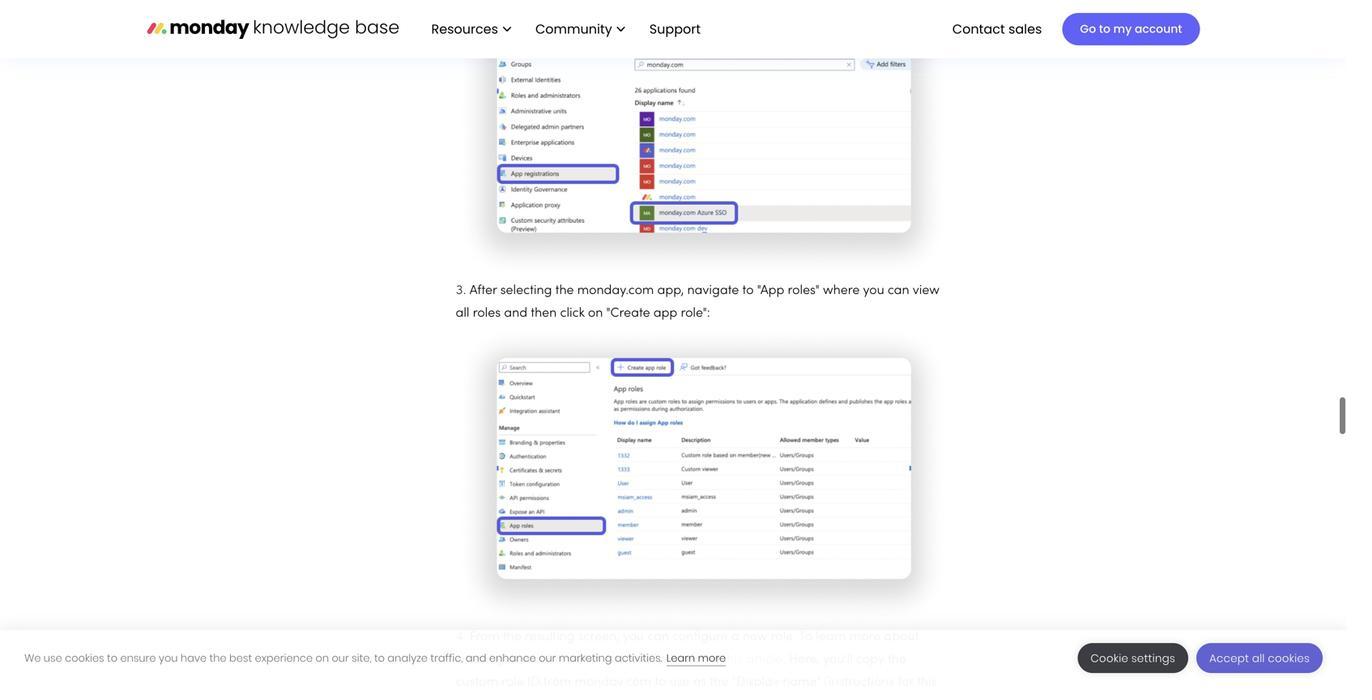 Task type: vqa. For each thing, say whether or not it's contained in the screenshot.
Everything You Need To Know To Get Started With Monday.Com
no



Task type: describe. For each thing, give the bounding box(es) containing it.
account
[[1135, 21, 1182, 37]]

can
[[888, 285, 910, 297]]

app,
[[657, 285, 684, 297]]

learn
[[667, 651, 695, 666]]

we
[[24, 651, 41, 666]]

to inside main element
[[1099, 21, 1111, 37]]

group_1_ _2023 01 12t143948.699.png image
[[456, 0, 950, 280]]

best
[[229, 651, 252, 666]]

selecting
[[500, 285, 552, 297]]

after selecting the monday.com app, navigate to "app roles" where you can view all roles and then click on "create app role":
[[456, 285, 940, 320]]

go to my account
[[1080, 21, 1182, 37]]

1 vertical spatial the
[[209, 651, 227, 666]]

go to my account link
[[1062, 13, 1200, 45]]

2 our from the left
[[539, 651, 556, 666]]

article
[[746, 654, 783, 666]]

settings
[[1132, 651, 1176, 666]]

role":
[[681, 308, 710, 320]]

monday.com
[[577, 285, 654, 297]]

group_1_ _2023 01 12t144322.068.png image
[[456, 325, 950, 626]]

main element
[[415, 0, 1200, 58]]

analyze
[[388, 651, 428, 666]]

sales
[[1009, 20, 1042, 38]]

accept all cookies
[[1210, 651, 1310, 666]]

activities.
[[615, 651, 663, 666]]

go
[[1080, 21, 1096, 37]]

"app
[[757, 285, 785, 297]]

my
[[1114, 21, 1132, 37]]

contact
[[953, 20, 1005, 38]]

to right site,
[[374, 651, 385, 666]]

list containing resources
[[415, 0, 714, 58]]

contact sales
[[953, 20, 1042, 38]]

enhance
[[489, 651, 536, 666]]

and inside after selecting the monday.com app, navigate to "app roles" where you can view all roles and then click on "create app role":
[[504, 308, 527, 320]]

dialog containing cookie settings
[[0, 630, 1347, 686]]

1 vertical spatial on
[[316, 651, 329, 666]]

to left ensure
[[107, 651, 118, 666]]

use
[[44, 651, 62, 666]]

to inside after selecting the monday.com app, navigate to "app roles" where you can view all roles and then click on "create app role":
[[743, 285, 754, 297]]

monday.com logo image
[[147, 12, 399, 46]]

1 vertical spatial you
[[159, 651, 178, 666]]

more
[[698, 651, 726, 666]]



Task type: locate. For each thing, give the bounding box(es) containing it.
our right enhance
[[539, 651, 556, 666]]

0 vertical spatial you
[[863, 285, 884, 297]]

traffic,
[[430, 651, 463, 666]]

all left roles
[[456, 308, 470, 320]]

0 horizontal spatial all
[[456, 308, 470, 320]]

on
[[588, 308, 603, 320], [316, 651, 329, 666]]

1 horizontal spatial cookies
[[1268, 651, 1310, 666]]

1 horizontal spatial the
[[555, 285, 574, 297]]

marketing
[[559, 651, 612, 666]]

app
[[654, 308, 678, 320]]

ensure
[[120, 651, 156, 666]]

view
[[913, 285, 940, 297]]

support
[[650, 20, 701, 38]]

and down selecting on the left of the page
[[504, 308, 527, 320]]

resources
[[431, 20, 498, 38]]

roles
[[473, 308, 501, 320]]

1 horizontal spatial and
[[504, 308, 527, 320]]

community link
[[527, 15, 633, 43]]

1 horizontal spatial our
[[539, 651, 556, 666]]

site,
[[352, 651, 372, 666]]

1 our from the left
[[332, 651, 349, 666]]

cookies for use
[[65, 651, 104, 666]]

learn more link
[[667, 651, 726, 666]]

0 horizontal spatial and
[[466, 651, 487, 666]]

to left "app
[[743, 285, 754, 297]]

this
[[723, 654, 743, 666]]

0 horizontal spatial cookies
[[65, 651, 104, 666]]

1 horizontal spatial on
[[588, 308, 603, 320]]

all inside after selecting the monday.com app, navigate to "app roles" where you can view all roles and then click on "create app role":
[[456, 308, 470, 320]]

0 vertical spatial all
[[456, 308, 470, 320]]

all right the accept on the right of the page
[[1252, 651, 1265, 666]]

and
[[504, 308, 527, 320], [466, 651, 487, 666]]

this article
[[723, 654, 783, 666]]

the inside after selecting the monday.com app, navigate to "app roles" where you can view all roles and then click on "create app role":
[[555, 285, 574, 297]]

0 horizontal spatial on
[[316, 651, 329, 666]]

support link
[[641, 15, 714, 43], [650, 20, 706, 38]]

our left site,
[[332, 651, 349, 666]]

cookie settings button
[[1078, 643, 1189, 673]]

and right traffic,
[[466, 651, 487, 666]]

1 vertical spatial all
[[1252, 651, 1265, 666]]

cookies for all
[[1268, 651, 1310, 666]]

on inside after selecting the monday.com app, navigate to "app roles" where you can view all roles and then click on "create app role":
[[588, 308, 603, 320]]

cookie settings
[[1091, 651, 1176, 666]]

1 horizontal spatial you
[[863, 285, 884, 297]]

1 horizontal spatial all
[[1252, 651, 1265, 666]]

the left best
[[209, 651, 227, 666]]

click
[[560, 308, 585, 320]]

the up click
[[555, 285, 574, 297]]

accept all cookies button
[[1197, 643, 1323, 673]]

cookies inside button
[[1268, 651, 1310, 666]]

0 vertical spatial on
[[588, 308, 603, 320]]

community
[[535, 20, 612, 38]]

the
[[555, 285, 574, 297], [209, 651, 227, 666]]

cookies right the accept on the right of the page
[[1268, 651, 1310, 666]]

all inside button
[[1252, 651, 1265, 666]]

you left have
[[159, 651, 178, 666]]

1 cookies from the left
[[65, 651, 104, 666]]

where
[[823, 285, 860, 297]]

accept
[[1210, 651, 1249, 666]]

0 horizontal spatial our
[[332, 651, 349, 666]]

cookies right use
[[65, 651, 104, 666]]

we use cookies to ensure you have the best experience on our site, to analyze traffic, and enhance our marketing activities. learn more
[[24, 651, 726, 666]]

experience
[[255, 651, 313, 666]]

our
[[332, 651, 349, 666], [539, 651, 556, 666]]

0 horizontal spatial the
[[209, 651, 227, 666]]

0 vertical spatial the
[[555, 285, 574, 297]]

cookie
[[1091, 651, 1129, 666]]

this article link
[[723, 654, 783, 666]]

contact sales link
[[944, 15, 1050, 43]]

2 cookies from the left
[[1268, 651, 1310, 666]]

you left can
[[863, 285, 884, 297]]

cookies
[[65, 651, 104, 666], [1268, 651, 1310, 666]]

0 horizontal spatial you
[[159, 651, 178, 666]]

have
[[181, 651, 207, 666]]

roles"
[[788, 285, 820, 297]]

on right the experience
[[316, 651, 329, 666]]

to
[[1099, 21, 1111, 37], [743, 285, 754, 297], [107, 651, 118, 666], [374, 651, 385, 666]]

0 vertical spatial and
[[504, 308, 527, 320]]

then
[[531, 308, 557, 320]]

list
[[415, 0, 714, 58]]

"create
[[606, 308, 650, 320]]

all
[[456, 308, 470, 320], [1252, 651, 1265, 666]]

you inside after selecting the monday.com app, navigate to "app roles" where you can view all roles and then click on "create app role":
[[863, 285, 884, 297]]

to right go
[[1099, 21, 1111, 37]]

after
[[470, 285, 497, 297]]

1 vertical spatial and
[[466, 651, 487, 666]]

on right click
[[588, 308, 603, 320]]

dialog
[[0, 630, 1347, 686]]

you
[[863, 285, 884, 297], [159, 651, 178, 666]]

navigate
[[687, 285, 739, 297]]

resources link
[[423, 15, 519, 43]]



